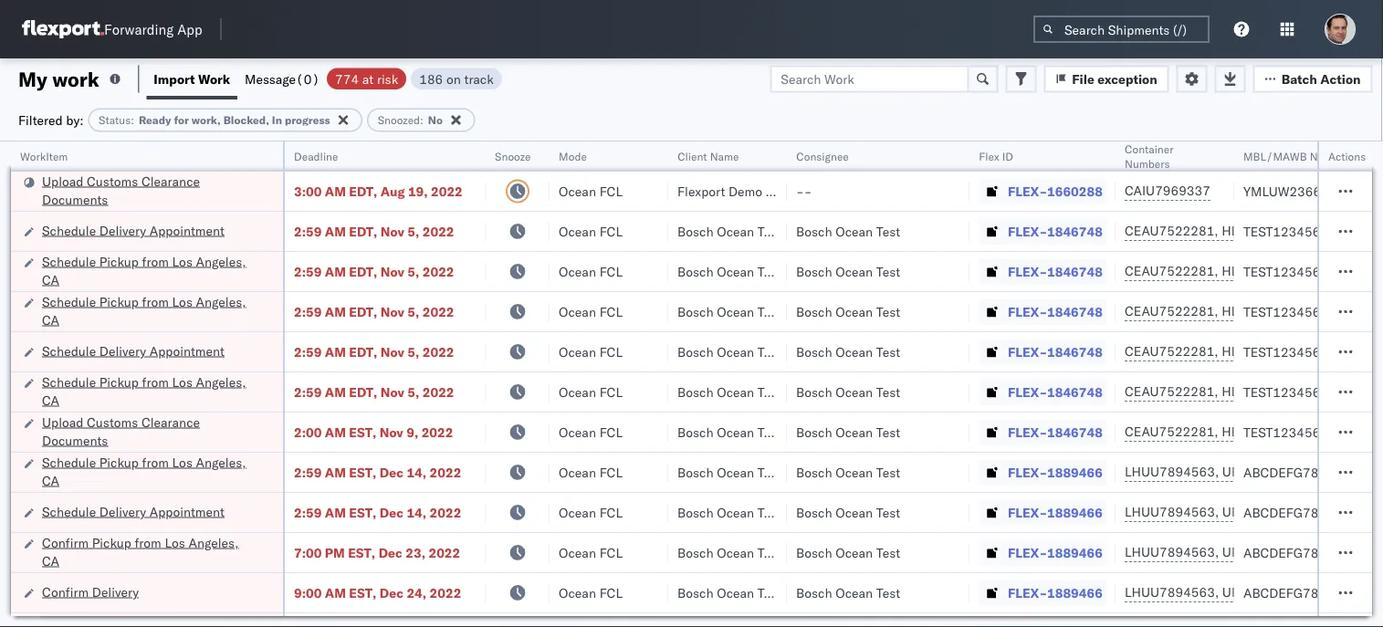 Task type: locate. For each thing, give the bounding box(es) containing it.
2:59 am edt, nov 5, 2022 for fourth schedule pickup from los angeles, ca button from the bottom of the page
[[294, 263, 454, 279]]

1 vertical spatial documents
[[42, 432, 108, 448]]

confirm delivery button
[[42, 583, 139, 603]]

abcdefg78456546 for schedule delivery appointment
[[1243, 504, 1366, 520]]

2:00
[[294, 424, 322, 440]]

ceau7522281, for third schedule pickup from los angeles, ca button from the bottom of the page
[[1125, 303, 1218, 319]]

1 am from the top
[[325, 183, 346, 199]]

hlxu6269489,
[[1222, 223, 1315, 239], [1222, 263, 1315, 279], [1222, 303, 1315, 319], [1222, 343, 1315, 359], [1222, 383, 1315, 399], [1222, 424, 1315, 440]]

confirm inside confirm pickup from los angeles, ca
[[42, 534, 89, 550]]

4 hlxu8034 from the top
[[1318, 343, 1383, 359]]

numbers down container
[[1125, 157, 1170, 170]]

angeles, for 4th schedule pickup from los angeles, ca button from the top of the page's schedule pickup from los angeles, ca link
[[196, 454, 246, 470]]

flex-1846748
[[1008, 223, 1103, 239], [1008, 263, 1103, 279], [1008, 304, 1103, 320], [1008, 344, 1103, 360], [1008, 384, 1103, 400], [1008, 424, 1103, 440]]

uetu5238478 for schedule delivery appointment
[[1222, 504, 1311, 520]]

delivery
[[99, 222, 146, 238], [99, 343, 146, 359], [99, 503, 146, 519], [92, 584, 139, 600]]

confirm inside button
[[42, 584, 89, 600]]

0 vertical spatial 14,
[[407, 464, 426, 480]]

upload for 3:00 am edt, aug 19, 2022
[[42, 173, 83, 189]]

1 uetu5238478 from the top
[[1222, 464, 1311, 480]]

1 vertical spatial 14,
[[407, 504, 426, 520]]

0 vertical spatial appointment
[[150, 222, 224, 238]]

flexport demo consignee
[[677, 183, 827, 199]]

6 2:59 from the top
[[294, 464, 322, 480]]

schedule delivery appointment
[[42, 222, 224, 238], [42, 343, 224, 359], [42, 503, 224, 519]]

ceau7522281,
[[1125, 223, 1218, 239], [1125, 263, 1218, 279], [1125, 303, 1218, 319], [1125, 343, 1218, 359], [1125, 383, 1218, 399], [1125, 424, 1218, 440]]

angeles,
[[196, 253, 246, 269], [196, 293, 246, 309], [196, 374, 246, 390], [196, 454, 246, 470], [188, 534, 239, 550]]

4 ceau7522281, from the top
[[1125, 343, 1218, 359]]

5 ceau7522281, from the top
[[1125, 383, 1218, 399]]

1 flex-1889466 from the top
[[1008, 464, 1103, 480]]

2 clearance from the top
[[141, 414, 200, 430]]

nov for third schedule pickup from los angeles, ca button from the bottom of the page
[[381, 304, 404, 320]]

lhuu7894563, uetu5238478 for schedule delivery appointment
[[1125, 504, 1311, 520]]

from for third schedule pickup from los angeles, ca button from the bottom of the page schedule pickup from los angeles, ca link
[[142, 293, 169, 309]]

documents for 3:00
[[42, 191, 108, 207]]

0 vertical spatial 2:59 am est, dec 14, 2022
[[294, 464, 461, 480]]

consignee up --
[[796, 149, 849, 163]]

2 vertical spatial schedule delivery appointment button
[[42, 503, 224, 523]]

2 2:59 am est, dec 14, 2022 from the top
[[294, 504, 461, 520]]

1 vertical spatial schedule delivery appointment
[[42, 343, 224, 359]]

1 schedule pickup from los angeles, ca button from the top
[[42, 252, 259, 291]]

3 schedule delivery appointment link from the top
[[42, 503, 224, 521]]

confirm pickup from los angeles, ca button
[[42, 534, 259, 572]]

action
[[1320, 71, 1361, 87]]

1 vertical spatial confirm
[[42, 584, 89, 600]]

4 ceau7522281, hlxu6269489, hlxu8034 from the top
[[1125, 343, 1383, 359]]

mbl/mawb
[[1243, 149, 1307, 163]]

clearance for 2:00 am est, nov 9, 2022
[[141, 414, 200, 430]]

appointment
[[150, 222, 224, 238], [150, 343, 224, 359], [150, 503, 224, 519]]

in
[[272, 113, 282, 127]]

1 vertical spatial customs
[[87, 414, 138, 430]]

angeles, for third schedule pickup from los angeles, ca button from the bottom of the page schedule pickup from los angeles, ca link
[[196, 293, 246, 309]]

2 1846748 from the top
[[1047, 263, 1103, 279]]

est, up 7:00 pm est, dec 23, 2022
[[349, 504, 376, 520]]

customs for 3:00 am edt, aug 19, 2022
[[87, 173, 138, 189]]

2 vertical spatial appointment
[[150, 503, 224, 519]]

3 lhuu7894563, from the top
[[1125, 544, 1219, 560]]

3 hlxu8034 from the top
[[1318, 303, 1383, 319]]

1846748 for "upload customs clearance documents" button for 2:00 am est, nov 9, 2022
[[1047, 424, 1103, 440]]

ceau7522281, for schedule delivery appointment button for 2:59 am edt, nov 5, 2022
[[1125, 343, 1218, 359]]

2:59 am est, dec 14, 2022 down 2:00 am est, nov 9, 2022
[[294, 464, 461, 480]]

7 fcl from the top
[[599, 424, 623, 440]]

dec for schedule delivery appointment
[[380, 504, 403, 520]]

5, for third schedule pickup from los angeles, ca button from the bottom of the page schedule pickup from los angeles, ca link
[[407, 304, 419, 320]]

flex-1889466 button
[[979, 460, 1106, 485], [979, 460, 1106, 485], [979, 500, 1106, 525], [979, 500, 1106, 525], [979, 540, 1106, 566], [979, 540, 1106, 566], [979, 580, 1106, 606], [979, 580, 1106, 606]]

5 edt, from the top
[[349, 344, 377, 360]]

edt, for 'upload customs clearance documents' link associated with 3:00 am edt, aug 19, 2022
[[349, 183, 377, 199]]

1 customs from the top
[[87, 173, 138, 189]]

3 lhuu7894563, uetu5238478 from the top
[[1125, 544, 1311, 560]]

1 vertical spatial schedule delivery appointment link
[[42, 342, 224, 360]]

1889466 for schedule pickup from los angeles, ca
[[1047, 464, 1103, 480]]

0 vertical spatial documents
[[42, 191, 108, 207]]

1 schedule pickup from los angeles, ca link from the top
[[42, 252, 259, 289]]

schedule delivery appointment link
[[42, 221, 224, 240], [42, 342, 224, 360], [42, 503, 224, 521]]

hlxu8034 for fourth schedule pickup from los angeles, ca button from the bottom of the page
[[1318, 263, 1383, 279]]

2 5, from the top
[[407, 263, 419, 279]]

flexport. image
[[22, 20, 104, 38]]

est, for upload customs clearance documents
[[349, 424, 376, 440]]

numbers for mbl/mawb numbers
[[1310, 149, 1355, 163]]

lhuu7894563, uetu5238478
[[1125, 464, 1311, 480], [1125, 504, 1311, 520], [1125, 544, 1311, 560], [1125, 584, 1311, 600]]

batch
[[1281, 71, 1317, 87]]

:
[[131, 113, 134, 127], [420, 113, 423, 127]]

hlxu6269489, for second schedule pickup from los angeles, ca button from the bottom
[[1222, 383, 1315, 399]]

0 horizontal spatial :
[[131, 113, 134, 127]]

ocean fcl for third schedule pickup from los angeles, ca button from the bottom of the page schedule pickup from los angeles, ca link
[[559, 304, 623, 320]]

: for snoozed
[[420, 113, 423, 127]]

dec left 23,
[[379, 545, 402, 561]]

0 vertical spatial customs
[[87, 173, 138, 189]]

2 ceau7522281, hlxu6269489, hlxu8034 from the top
[[1125, 263, 1383, 279]]

ca inside confirm pickup from los angeles, ca
[[42, 553, 59, 569]]

Search Work text field
[[770, 65, 969, 93]]

fcl
[[599, 183, 623, 199], [599, 223, 623, 239], [599, 263, 623, 279], [599, 304, 623, 320], [599, 344, 623, 360], [599, 384, 623, 400], [599, 424, 623, 440], [599, 464, 623, 480], [599, 504, 623, 520], [599, 545, 623, 561], [599, 585, 623, 601]]

3 schedule delivery appointment from the top
[[42, 503, 224, 519]]

from inside confirm pickup from los angeles, ca
[[135, 534, 161, 550]]

ceau7522281, for second schedule pickup from los angeles, ca button from the bottom
[[1125, 383, 1218, 399]]

1 vertical spatial clearance
[[141, 414, 200, 430]]

2 ocean fcl from the top
[[559, 223, 623, 239]]

est, right pm in the bottom left of the page
[[348, 545, 375, 561]]

14, up 23,
[[407, 504, 426, 520]]

14, for schedule pickup from los angeles, ca
[[407, 464, 426, 480]]

ca for schedule pickup from los angeles, ca link corresponding to fourth schedule pickup from los angeles, ca button from the bottom of the page
[[42, 272, 59, 288]]

ceau7522281, hlxu6269489, hlxu8034 for "upload customs clearance documents" button for 2:00 am est, nov 9, 2022
[[1125, 424, 1383, 440]]

2:59 for schedule delivery appointment button corresponding to 2:59 am est, dec 14, 2022
[[294, 504, 322, 520]]

flex-1846748 for second schedule pickup from los angeles, ca button from the bottom's schedule pickup from los angeles, ca link
[[1008, 384, 1103, 400]]

abcdefg78456546 for confirm pickup from los angeles, ca
[[1243, 545, 1366, 561]]

1 resize handle column header from the left
[[261, 141, 283, 627]]

forwarding app link
[[22, 20, 202, 38]]

2 abcdefg78456546 from the top
[[1243, 504, 1366, 520]]

my
[[18, 66, 47, 91]]

abcdefg78456546
[[1243, 464, 1366, 480], [1243, 504, 1366, 520], [1243, 545, 1366, 561], [1243, 585, 1366, 601]]

4 2:59 from the top
[[294, 344, 322, 360]]

resize handle column header for consignee
[[948, 141, 969, 627]]

3 ceau7522281, from the top
[[1125, 303, 1218, 319]]

2 ceau7522281, from the top
[[1125, 263, 1218, 279]]

ymluw236679313
[[1243, 183, 1361, 199]]

pm
[[325, 545, 345, 561]]

2:59 for 4th schedule pickup from los angeles, ca button from the top of the page
[[294, 464, 322, 480]]

1 vertical spatial appointment
[[150, 343, 224, 359]]

flex-
[[1008, 183, 1047, 199], [1008, 223, 1047, 239], [1008, 263, 1047, 279], [1008, 304, 1047, 320], [1008, 344, 1047, 360], [1008, 384, 1047, 400], [1008, 424, 1047, 440], [1008, 464, 1047, 480], [1008, 504, 1047, 520], [1008, 545, 1047, 561], [1008, 585, 1047, 601]]

lhuu7894563, for confirm pickup from los angeles, ca
[[1125, 544, 1219, 560]]

4 1846748 from the top
[[1047, 344, 1103, 360]]

5 2:59 am edt, nov 5, 2022 from the top
[[294, 384, 454, 400]]

ca for third schedule pickup from los angeles, ca button from the bottom of the page schedule pickup from los angeles, ca link
[[42, 312, 59, 328]]

2 schedule pickup from los angeles, ca from the top
[[42, 293, 246, 328]]

deadline button
[[285, 145, 467, 163]]

2 uetu5238478 from the top
[[1222, 504, 1311, 520]]

pickup for confirm pickup from los angeles, ca button
[[92, 534, 131, 550]]

1 vertical spatial upload customs clearance documents link
[[42, 413, 259, 450]]

3 schedule delivery appointment button from the top
[[42, 503, 224, 523]]

2:59 am edt, nov 5, 2022 for third schedule pickup from los angeles, ca button from the bottom of the page
[[294, 304, 454, 320]]

consignee right demo
[[766, 183, 827, 199]]

2:59
[[294, 223, 322, 239], [294, 263, 322, 279], [294, 304, 322, 320], [294, 344, 322, 360], [294, 384, 322, 400], [294, 464, 322, 480], [294, 504, 322, 520]]

ocean fcl for second schedule pickup from los angeles, ca button from the bottom's schedule pickup from los angeles, ca link
[[559, 384, 623, 400]]

9 fcl from the top
[[599, 504, 623, 520]]

1 : from the left
[[131, 113, 134, 127]]

dec up 7:00 pm est, dec 23, 2022
[[380, 504, 403, 520]]

nov for schedule delivery appointment button for 2:59 am edt, nov 5, 2022
[[381, 344, 404, 360]]

flex-1846748 for third schedule pickup from los angeles, ca button from the bottom of the page schedule pickup from los angeles, ca link
[[1008, 304, 1103, 320]]

ocean fcl
[[559, 183, 623, 199], [559, 223, 623, 239], [559, 263, 623, 279], [559, 304, 623, 320], [559, 344, 623, 360], [559, 384, 623, 400], [559, 424, 623, 440], [559, 464, 623, 480], [559, 504, 623, 520], [559, 545, 623, 561], [559, 585, 623, 601]]

hlxu8034 for schedule delivery appointment button for 2:59 am edt, nov 5, 2022
[[1318, 343, 1383, 359]]

8 ocean fcl from the top
[[559, 464, 623, 480]]

forwarding app
[[104, 21, 202, 38]]

est, left 9, in the left bottom of the page
[[349, 424, 376, 440]]

1 vertical spatial upload customs clearance documents
[[42, 414, 200, 448]]

1 vertical spatial schedule delivery appointment button
[[42, 342, 224, 362]]

2 lhuu7894563, uetu5238478 from the top
[[1125, 504, 1311, 520]]

los for 4th schedule pickup from los angeles, ca button from the top of the page
[[172, 454, 193, 470]]

0 vertical spatial upload customs clearance documents button
[[42, 172, 259, 210]]

2:59 am edt, nov 5, 2022
[[294, 223, 454, 239], [294, 263, 454, 279], [294, 304, 454, 320], [294, 344, 454, 360], [294, 384, 454, 400]]

0 vertical spatial schedule delivery appointment button
[[42, 221, 224, 241]]

1 upload customs clearance documents link from the top
[[42, 172, 259, 209]]

3 uetu5238478 from the top
[[1222, 544, 1311, 560]]

id
[[1002, 149, 1013, 163]]

schedule pickup from los angeles, ca link for third schedule pickup from los angeles, ca button from the bottom of the page
[[42, 293, 259, 329]]

3 schedule pickup from los angeles, ca from the top
[[42, 374, 246, 408]]

4 hlxu6269489, from the top
[[1222, 343, 1315, 359]]

dec down 2:00 am est, nov 9, 2022
[[380, 464, 403, 480]]

est, down 2:00 am est, nov 9, 2022
[[349, 464, 376, 480]]

9 flex- from the top
[[1008, 504, 1047, 520]]

container numbers button
[[1116, 138, 1216, 171]]

nov for fourth schedule pickup from los angeles, ca button from the bottom of the page
[[381, 263, 404, 279]]

6 ocean fcl from the top
[[559, 384, 623, 400]]

1889466 for confirm pickup from los angeles, ca
[[1047, 545, 1103, 561]]

14, down 9, in the left bottom of the page
[[407, 464, 426, 480]]

0 vertical spatial schedule delivery appointment link
[[42, 221, 224, 240]]

4 schedule pickup from los angeles, ca from the top
[[42, 454, 246, 488]]

2 14, from the top
[[407, 504, 426, 520]]

5 5, from the top
[[407, 384, 419, 400]]

upload
[[42, 173, 83, 189], [42, 414, 83, 430]]

: left no
[[420, 113, 423, 127]]

3 5, from the top
[[407, 304, 419, 320]]

2 upload customs clearance documents link from the top
[[42, 413, 259, 450]]

14,
[[407, 464, 426, 480], [407, 504, 426, 520]]

9 ocean fcl from the top
[[559, 504, 623, 520]]

5 ocean fcl from the top
[[559, 344, 623, 360]]

1 horizontal spatial :
[[420, 113, 423, 127]]

ceau7522281, hlxu6269489, hlxu8034 for fourth schedule pickup from los angeles, ca button from the bottom of the page
[[1125, 263, 1383, 279]]

forwarding
[[104, 21, 174, 38]]

schedule pickup from los angeles, ca for fourth schedule pickup from los angeles, ca button from the bottom of the page
[[42, 253, 246, 288]]

upload customs clearance documents button
[[42, 172, 259, 210], [42, 413, 259, 451]]

2 confirm from the top
[[42, 584, 89, 600]]

file exception button
[[1044, 65, 1169, 93], [1044, 65, 1169, 93]]

filtered by:
[[18, 112, 84, 128]]

8 fcl from the top
[[599, 464, 623, 480]]

1 14, from the top
[[407, 464, 426, 480]]

5 ceau7522281, hlxu6269489, hlxu8034 from the top
[[1125, 383, 1383, 399]]

edt,
[[349, 183, 377, 199], [349, 223, 377, 239], [349, 263, 377, 279], [349, 304, 377, 320], [349, 344, 377, 360], [349, 384, 377, 400]]

flex-1846748 button
[[979, 219, 1106, 244], [979, 219, 1106, 244], [979, 259, 1106, 284], [979, 259, 1106, 284], [979, 299, 1106, 325], [979, 299, 1106, 325], [979, 339, 1106, 365], [979, 339, 1106, 365], [979, 379, 1106, 405], [979, 379, 1106, 405], [979, 419, 1106, 445], [979, 419, 1106, 445]]

3 1889466 from the top
[[1047, 545, 1103, 561]]

4 edt, from the top
[[349, 304, 377, 320]]

7 2:59 from the top
[[294, 504, 322, 520]]

upload customs clearance documents link
[[42, 172, 259, 209], [42, 413, 259, 450]]

edt, for third schedule pickup from los angeles, ca button from the bottom of the page schedule pickup from los angeles, ca link
[[349, 304, 377, 320]]

1846748
[[1047, 223, 1103, 239], [1047, 263, 1103, 279], [1047, 304, 1103, 320], [1047, 344, 1103, 360], [1047, 384, 1103, 400], [1047, 424, 1103, 440]]

bosch ocean test
[[677, 223, 782, 239], [796, 223, 900, 239], [677, 263, 782, 279], [796, 263, 900, 279], [677, 304, 782, 320], [796, 304, 900, 320], [677, 344, 782, 360], [796, 344, 900, 360], [677, 384, 782, 400], [796, 384, 900, 400], [677, 424, 782, 440], [796, 424, 900, 440], [677, 464, 782, 480], [796, 464, 900, 480], [677, 504, 782, 520], [796, 504, 900, 520], [677, 545, 782, 561], [796, 545, 900, 561], [677, 585, 782, 601], [796, 585, 900, 601]]

1 schedule delivery appointment from the top
[[42, 222, 224, 238]]

2 vertical spatial schedule delivery appointment link
[[42, 503, 224, 521]]

los inside confirm pickup from los angeles, ca
[[165, 534, 185, 550]]

nov
[[381, 223, 404, 239], [381, 263, 404, 279], [381, 304, 404, 320], [381, 344, 404, 360], [381, 384, 404, 400], [380, 424, 403, 440]]

6 resize handle column header from the left
[[948, 141, 969, 627]]

7 schedule from the top
[[42, 503, 96, 519]]

0 horizontal spatial numbers
[[1125, 157, 1170, 170]]

3 edt, from the top
[[349, 263, 377, 279]]

schedule pickup from los angeles, ca link
[[42, 252, 259, 289], [42, 293, 259, 329], [42, 373, 259, 409], [42, 453, 259, 490]]

flex-1889466 for schedule pickup from los angeles, ca
[[1008, 464, 1103, 480]]

numbers up ymluw236679313
[[1310, 149, 1355, 163]]

hlxu8034 for second schedule pickup from los angeles, ca button from the bottom
[[1318, 383, 1383, 399]]

confirm down confirm pickup from los angeles, ca
[[42, 584, 89, 600]]

schedule delivery appointment button for 2:59 am est, dec 14, 2022
[[42, 503, 224, 523]]

schedule delivery appointment link for 2:59 am edt, nov 5, 2022
[[42, 342, 224, 360]]

edt, for second schedule pickup from los angeles, ca button from the bottom's schedule pickup from los angeles, ca link
[[349, 384, 377, 400]]

hlxu8034 for third schedule pickup from los angeles, ca button from the bottom of the page
[[1318, 303, 1383, 319]]

dec left 24,
[[380, 585, 403, 601]]

2 edt, from the top
[[349, 223, 377, 239]]

0 vertical spatial schedule delivery appointment
[[42, 222, 224, 238]]

6 flex- from the top
[[1008, 384, 1047, 400]]

resize handle column header
[[261, 141, 283, 627], [464, 141, 486, 627], [528, 141, 550, 627], [646, 141, 668, 627], [765, 141, 787, 627], [948, 141, 969, 627], [1094, 141, 1116, 627], [1212, 141, 1234, 627], [1350, 141, 1372, 627]]

2:59 am est, dec 14, 2022 for schedule delivery appointment
[[294, 504, 461, 520]]

hlxu6269489, for schedule delivery appointment button for 2:59 am edt, nov 5, 2022
[[1222, 343, 1315, 359]]

3 ceau7522281, hlxu6269489, hlxu8034 from the top
[[1125, 303, 1383, 319]]

schedule pickup from los angeles, ca link for 4th schedule pickup from los angeles, ca button from the top of the page
[[42, 453, 259, 490]]

import work button
[[146, 58, 237, 100]]

2:59 am est, dec 14, 2022 up 7:00 pm est, dec 23, 2022
[[294, 504, 461, 520]]

1 vertical spatial 2:59 am est, dec 14, 2022
[[294, 504, 461, 520]]

appointment for 2:59 am est, dec 14, 2022
[[150, 503, 224, 519]]

test123456
[[1243, 223, 1320, 239], [1243, 263, 1320, 279], [1243, 304, 1320, 320], [1243, 344, 1320, 360], [1243, 384, 1320, 400], [1243, 424, 1320, 440]]

3 abcdefg78456546 from the top
[[1243, 545, 1366, 561]]

6 edt, from the top
[[349, 384, 377, 400]]

los for third schedule pickup from los angeles, ca button from the bottom of the page
[[172, 293, 193, 309]]

upload customs clearance documents
[[42, 173, 200, 207], [42, 414, 200, 448]]

0 vertical spatial upload
[[42, 173, 83, 189]]

5,
[[407, 223, 419, 239], [407, 263, 419, 279], [407, 304, 419, 320], [407, 344, 419, 360], [407, 384, 419, 400]]

: left the ready
[[131, 113, 134, 127]]

2:59 for schedule delivery appointment button for 2:59 am edt, nov 5, 2022
[[294, 344, 322, 360]]

1 horizontal spatial numbers
[[1310, 149, 1355, 163]]

7:00
[[294, 545, 322, 561]]

upload customs clearance documents link for 3:00 am edt, aug 19, 2022
[[42, 172, 259, 209]]

hlxu6269489, for fourth schedule pickup from los angeles, ca button from the bottom of the page
[[1222, 263, 1315, 279]]

4 uetu5238478 from the top
[[1222, 584, 1311, 600]]

0 vertical spatial clearance
[[141, 173, 200, 189]]

los for second schedule pickup from los angeles, ca button from the bottom
[[172, 374, 193, 390]]

flex-1846748 for schedule pickup from los angeles, ca link corresponding to fourth schedule pickup from los angeles, ca button from the bottom of the page
[[1008, 263, 1103, 279]]

snoozed : no
[[378, 113, 443, 127]]

0 vertical spatial upload customs clearance documents link
[[42, 172, 259, 209]]

8 am from the top
[[325, 464, 346, 480]]

est, down 7:00 pm est, dec 23, 2022
[[349, 585, 376, 601]]

1 vertical spatial upload
[[42, 414, 83, 430]]

0 vertical spatial consignee
[[796, 149, 849, 163]]

4 test123456 from the top
[[1243, 344, 1320, 360]]

774 at risk
[[335, 71, 398, 87]]

ocean
[[559, 183, 596, 199], [559, 223, 596, 239], [717, 223, 754, 239], [835, 223, 873, 239], [559, 263, 596, 279], [717, 263, 754, 279], [835, 263, 873, 279], [559, 304, 596, 320], [717, 304, 754, 320], [835, 304, 873, 320], [559, 344, 596, 360], [717, 344, 754, 360], [835, 344, 873, 360], [559, 384, 596, 400], [717, 384, 754, 400], [835, 384, 873, 400], [559, 424, 596, 440], [717, 424, 754, 440], [835, 424, 873, 440], [559, 464, 596, 480], [717, 464, 754, 480], [835, 464, 873, 480], [559, 504, 596, 520], [717, 504, 754, 520], [835, 504, 873, 520], [559, 545, 596, 561], [717, 545, 754, 561], [835, 545, 873, 561], [559, 585, 596, 601], [717, 585, 754, 601], [835, 585, 873, 601]]

Search Shipments (/) text field
[[1033, 16, 1210, 43]]

2 vertical spatial schedule delivery appointment
[[42, 503, 224, 519]]

pickup
[[99, 253, 139, 269], [99, 293, 139, 309], [99, 374, 139, 390], [99, 454, 139, 470], [92, 534, 131, 550]]

4 schedule pickup from los angeles, ca button from the top
[[42, 453, 259, 492]]

confirm delivery
[[42, 584, 139, 600]]

client
[[677, 149, 707, 163]]

angeles, inside confirm pickup from los angeles, ca
[[188, 534, 239, 550]]

flexport
[[677, 183, 725, 199]]

1889466 for schedule delivery appointment
[[1047, 504, 1103, 520]]

2 schedule delivery appointment from the top
[[42, 343, 224, 359]]

2 flex-1846748 from the top
[[1008, 263, 1103, 279]]

2 documents from the top
[[42, 432, 108, 448]]

0 vertical spatial upload customs clearance documents
[[42, 173, 200, 207]]

schedule pickup from los angeles, ca link for fourth schedule pickup from los angeles, ca button from the bottom of the page
[[42, 252, 259, 289]]

lhuu7894563, for schedule pickup from los angeles, ca
[[1125, 464, 1219, 480]]

ceau7522281, hlxu6269489, hlxu8034
[[1125, 223, 1383, 239], [1125, 263, 1383, 279], [1125, 303, 1383, 319], [1125, 343, 1383, 359], [1125, 383, 1383, 399], [1125, 424, 1383, 440]]

pickup inside confirm pickup from los angeles, ca
[[92, 534, 131, 550]]

from
[[142, 253, 169, 269], [142, 293, 169, 309], [142, 374, 169, 390], [142, 454, 169, 470], [135, 534, 161, 550]]

numbers inside container numbers
[[1125, 157, 1170, 170]]

2 appointment from the top
[[150, 343, 224, 359]]

24,
[[407, 585, 426, 601]]

flex-1846748 for schedule delivery appointment link for 2:59 am edt, nov 5, 2022
[[1008, 344, 1103, 360]]

lhuu7894563, uetu5238478 for confirm pickup from los angeles, ca
[[1125, 544, 1311, 560]]

4 resize handle column header from the left
[[646, 141, 668, 627]]

blocked,
[[223, 113, 269, 127]]

container numbers
[[1125, 142, 1174, 170]]

0 vertical spatial confirm
[[42, 534, 89, 550]]

status
[[99, 113, 131, 127]]

customs
[[87, 173, 138, 189], [87, 414, 138, 430]]

flex id
[[979, 149, 1013, 163]]

5 schedule from the top
[[42, 374, 96, 390]]

documents
[[42, 191, 108, 207], [42, 432, 108, 448]]

1 confirm from the top
[[42, 534, 89, 550]]

ceau7522281, hlxu6269489, hlxu8034 for schedule delivery appointment button for 2:59 am edt, nov 5, 2022
[[1125, 343, 1383, 359]]

4 flex-1846748 from the top
[[1008, 344, 1103, 360]]

uetu5238478 for schedule pickup from los angeles, ca
[[1222, 464, 1311, 480]]

confirm up confirm delivery
[[42, 534, 89, 550]]

clearance for 3:00 am edt, aug 19, 2022
[[141, 173, 200, 189]]

schedule pickup from los angeles, ca
[[42, 253, 246, 288], [42, 293, 246, 328], [42, 374, 246, 408], [42, 454, 246, 488]]

1 vertical spatial upload customs clearance documents button
[[42, 413, 259, 451]]

5 2:59 from the top
[[294, 384, 322, 400]]

7:00 pm est, dec 23, 2022
[[294, 545, 460, 561]]

documents for 2:00
[[42, 432, 108, 448]]

1 clearance from the top
[[141, 173, 200, 189]]

ca for second schedule pickup from los angeles, ca button from the bottom's schedule pickup from los angeles, ca link
[[42, 392, 59, 408]]



Task type: describe. For each thing, give the bounding box(es) containing it.
app
[[177, 21, 202, 38]]

11 ocean fcl from the top
[[559, 585, 623, 601]]

1 test123456 from the top
[[1243, 223, 1320, 239]]

9:00
[[294, 585, 322, 601]]

confirm delivery link
[[42, 583, 139, 601]]

: for status
[[131, 113, 134, 127]]

aug
[[381, 183, 405, 199]]

flex-1660288
[[1008, 183, 1103, 199]]

filtered
[[18, 112, 63, 128]]

2:59 am est, dec 14, 2022 for schedule pickup from los angeles, ca
[[294, 464, 461, 480]]

schedule pickup from los angeles, ca for 4th schedule pickup from los angeles, ca button from the top of the page
[[42, 454, 246, 488]]

1 ceau7522281, hlxu6269489, hlxu8034 from the top
[[1125, 223, 1383, 239]]

by:
[[66, 112, 84, 128]]

upload customs clearance documents button for 2:00 am est, nov 9, 2022
[[42, 413, 259, 451]]

ca for confirm pickup from los angeles, ca link
[[42, 553, 59, 569]]

progress
[[285, 113, 330, 127]]

2 flex- from the top
[[1008, 223, 1047, 239]]

schedule pickup from los angeles, ca link for second schedule pickup from los angeles, ca button from the bottom
[[42, 373, 259, 409]]

3 schedule from the top
[[42, 293, 96, 309]]

2:59 am edt, nov 5, 2022 for second schedule pickup from los angeles, ca button from the bottom
[[294, 384, 454, 400]]

flex id button
[[969, 145, 1097, 163]]

mode
[[559, 149, 587, 163]]

5, for schedule pickup from los angeles, ca link corresponding to fourth schedule pickup from los angeles, ca button from the bottom of the page
[[407, 263, 419, 279]]

consignee inside button
[[796, 149, 849, 163]]

file
[[1072, 71, 1094, 87]]

numbers for container numbers
[[1125, 157, 1170, 170]]

schedule pickup from los angeles, ca for second schedule pickup from los angeles, ca button from the bottom
[[42, 374, 246, 408]]

mbl/mawb numbers button
[[1234, 145, 1383, 163]]

risk
[[377, 71, 398, 87]]

1 2:59 from the top
[[294, 223, 322, 239]]

1 flex-1846748 from the top
[[1008, 223, 1103, 239]]

2:59 for second schedule pickup from los angeles, ca button from the bottom
[[294, 384, 322, 400]]

import work
[[154, 71, 230, 87]]

confirm pickup from los angeles, ca
[[42, 534, 239, 569]]

resize handle column header for workitem
[[261, 141, 283, 627]]

6 am from the top
[[325, 384, 346, 400]]

file exception
[[1072, 71, 1157, 87]]

workitem
[[20, 149, 68, 163]]

11 flex- from the top
[[1008, 585, 1047, 601]]

workitem button
[[11, 145, 265, 163]]

name
[[710, 149, 739, 163]]

2 schedule from the top
[[42, 253, 96, 269]]

ocean fcl for 'upload customs clearance documents' link associated with 3:00 am edt, aug 19, 2022
[[559, 183, 623, 199]]

1 schedule from the top
[[42, 222, 96, 238]]

snooze
[[495, 149, 531, 163]]

6 fcl from the top
[[599, 384, 623, 400]]

container
[[1125, 142, 1174, 156]]

1 hlxu6269489, from the top
[[1222, 223, 1315, 239]]

--
[[796, 183, 812, 199]]

6 ceau7522281, from the top
[[1125, 424, 1218, 440]]

abcdefg78456546 for schedule pickup from los angeles, ca
[[1243, 464, 1366, 480]]

confirm for confirm pickup from los angeles, ca
[[42, 534, 89, 550]]

est, for schedule delivery appointment
[[349, 504, 376, 520]]

hlxu6269489, for third schedule pickup from los angeles, ca button from the bottom of the page
[[1222, 303, 1315, 319]]

7 flex- from the top
[[1008, 424, 1047, 440]]

4 flex- from the top
[[1008, 304, 1047, 320]]

flex-1889466 for confirm pickup from los angeles, ca
[[1008, 545, 1103, 561]]

consignee button
[[787, 145, 951, 163]]

message (0)
[[245, 71, 320, 87]]

2 am from the top
[[325, 223, 346, 239]]

status : ready for work, blocked, in progress
[[99, 113, 330, 127]]

1 schedule delivery appointment button from the top
[[42, 221, 224, 241]]

1 - from the left
[[796, 183, 804, 199]]

9 am from the top
[[325, 504, 346, 520]]

ocean fcl for 4th schedule pickup from los angeles, ca button from the top of the page's schedule pickup from los angeles, ca link
[[559, 464, 623, 480]]

from for confirm pickup from los angeles, ca link
[[135, 534, 161, 550]]

4 fcl from the top
[[599, 304, 623, 320]]

1 appointment from the top
[[150, 222, 224, 238]]

ca for 4th schedule pickup from los angeles, ca button from the top of the page's schedule pickup from los angeles, ca link
[[42, 472, 59, 488]]

1 schedule delivery appointment link from the top
[[42, 221, 224, 240]]

deadline
[[294, 149, 338, 163]]

1 1846748 from the top
[[1047, 223, 1103, 239]]

edt, for schedule delivery appointment link for 2:59 am edt, nov 5, 2022
[[349, 344, 377, 360]]

upload customs clearance documents link for 2:00 am est, nov 9, 2022
[[42, 413, 259, 450]]

3:00
[[294, 183, 322, 199]]

2 - from the left
[[804, 183, 812, 199]]

batch action button
[[1253, 65, 1373, 93]]

186 on track
[[419, 71, 494, 87]]

5 test123456 from the top
[[1243, 384, 1320, 400]]

my work
[[18, 66, 99, 91]]

1660288
[[1047, 183, 1103, 199]]

9 resize handle column header from the left
[[1350, 141, 1372, 627]]

2 test123456 from the top
[[1243, 263, 1320, 279]]

3:00 am edt, aug 19, 2022
[[294, 183, 463, 199]]

3 test123456 from the top
[[1243, 304, 1320, 320]]

exception
[[1097, 71, 1157, 87]]

from for second schedule pickup from los angeles, ca button from the bottom's schedule pickup from los angeles, ca link
[[142, 374, 169, 390]]

6 test123456 from the top
[[1243, 424, 1320, 440]]

5, for second schedule pickup from los angeles, ca button from the bottom's schedule pickup from los angeles, ca link
[[407, 384, 419, 400]]

for
[[174, 113, 189, 127]]

11 fcl from the top
[[599, 585, 623, 601]]

1 vertical spatial consignee
[[766, 183, 827, 199]]

2:59 for third schedule pickup from los angeles, ca button from the bottom of the page
[[294, 304, 322, 320]]

3 fcl from the top
[[599, 263, 623, 279]]

3 resize handle column header from the left
[[528, 141, 550, 627]]

from for schedule pickup from los angeles, ca link corresponding to fourth schedule pickup from los angeles, ca button from the bottom of the page
[[142, 253, 169, 269]]

upload customs clearance documents for 2:00 am est, nov 9, 2022
[[42, 414, 200, 448]]

ocean fcl for 2:00 am est, nov 9, 2022 'upload customs clearance documents' link
[[559, 424, 623, 440]]

4 abcdefg78456546 from the top
[[1243, 585, 1366, 601]]

1 2:59 am edt, nov 5, 2022 from the top
[[294, 223, 454, 239]]

1 ceau7522281, from the top
[[1125, 223, 1218, 239]]

10 am from the top
[[325, 585, 346, 601]]

work
[[52, 66, 99, 91]]

at
[[362, 71, 374, 87]]

19,
[[408, 183, 428, 199]]

schedule delivery appointment link for 2:59 am est, dec 14, 2022
[[42, 503, 224, 521]]

delivery for confirm delivery button
[[92, 584, 139, 600]]

1 fcl from the top
[[599, 183, 623, 199]]

6 schedule from the top
[[42, 454, 96, 470]]

est, for schedule pickup from los angeles, ca
[[349, 464, 376, 480]]

4 lhuu7894563, from the top
[[1125, 584, 1219, 600]]

schedule delivery appointment for 2:59 am edt, nov 5, 2022
[[42, 343, 224, 359]]

pickup for third schedule pickup from los angeles, ca button from the bottom of the page
[[99, 293, 139, 309]]

resize handle column header for mode
[[646, 141, 668, 627]]

4 1889466 from the top
[[1047, 585, 1103, 601]]

4 am from the top
[[325, 304, 346, 320]]

confirm pickup from los angeles, ca link
[[42, 534, 259, 570]]

ceau7522281, for fourth schedule pickup from los angeles, ca button from the bottom of the page
[[1125, 263, 1218, 279]]

angeles, for schedule pickup from los angeles, ca link corresponding to fourth schedule pickup from los angeles, ca button from the bottom of the page
[[196, 253, 246, 269]]

delivery for schedule delivery appointment button for 2:59 am edt, nov 5, 2022
[[99, 343, 146, 359]]

schedule delivery appointment button for 2:59 am edt, nov 5, 2022
[[42, 342, 224, 362]]

mbl/mawb numbers
[[1243, 149, 1355, 163]]

2 schedule pickup from los angeles, ca button from the top
[[42, 293, 259, 331]]

hlxu8034 for "upload customs clearance documents" button for 2:00 am est, nov 9, 2022
[[1318, 424, 1383, 440]]

23,
[[406, 545, 425, 561]]

4 schedule from the top
[[42, 343, 96, 359]]

2:59 for fourth schedule pickup from los angeles, ca button from the bottom of the page
[[294, 263, 322, 279]]

mode button
[[550, 145, 650, 163]]

message
[[245, 71, 296, 87]]

4 5, from the top
[[407, 344, 419, 360]]

import
[[154, 71, 195, 87]]

9:00 am est, dec 24, 2022
[[294, 585, 461, 601]]

10 fcl from the top
[[599, 545, 623, 561]]

2 fcl from the top
[[599, 223, 623, 239]]

actions
[[1328, 149, 1366, 163]]

est, for confirm pickup from los angeles, ca
[[348, 545, 375, 561]]

delivery for 3rd schedule delivery appointment button from the bottom of the page
[[99, 222, 146, 238]]

flex-1846748 for 2:00 am est, nov 9, 2022 'upload customs clearance documents' link
[[1008, 424, 1103, 440]]

work
[[198, 71, 230, 87]]

pickup for fourth schedule pickup from los angeles, ca button from the bottom of the page
[[99, 253, 139, 269]]

10 flex- from the top
[[1008, 545, 1047, 561]]

1846748 for schedule delivery appointment button for 2:59 am edt, nov 5, 2022
[[1047, 344, 1103, 360]]

186
[[419, 71, 443, 87]]

client name button
[[668, 145, 769, 163]]

8 flex- from the top
[[1008, 464, 1047, 480]]

track
[[464, 71, 494, 87]]

1 5, from the top
[[407, 223, 419, 239]]

5 flex- from the top
[[1008, 344, 1047, 360]]

from for 4th schedule pickup from los angeles, ca button from the top of the page's schedule pickup from los angeles, ca link
[[142, 454, 169, 470]]

pickup for 4th schedule pickup from los angeles, ca button from the top of the page
[[99, 454, 139, 470]]

lhuu7894563, for schedule delivery appointment
[[1125, 504, 1219, 520]]

no
[[428, 113, 443, 127]]

5 am from the top
[[325, 344, 346, 360]]

5 fcl from the top
[[599, 344, 623, 360]]

resize handle column header for flex id
[[1094, 141, 1116, 627]]

ceau7522281, hlxu6269489, hlxu8034 for second schedule pickup from los angeles, ca button from the bottom
[[1125, 383, 1383, 399]]

resize handle column header for container numbers
[[1212, 141, 1234, 627]]

ocean fcl for schedule pickup from los angeles, ca link corresponding to fourth schedule pickup from los angeles, ca button from the bottom of the page
[[559, 263, 623, 279]]

on
[[446, 71, 461, 87]]

9,
[[406, 424, 418, 440]]

nov for second schedule pickup from los angeles, ca button from the bottom
[[381, 384, 404, 400]]

dec for schedule pickup from los angeles, ca
[[380, 464, 403, 480]]

angeles, for second schedule pickup from los angeles, ca button from the bottom's schedule pickup from los angeles, ca link
[[196, 374, 246, 390]]

work,
[[192, 113, 221, 127]]

los for fourth schedule pickup from los angeles, ca button from the bottom of the page
[[172, 253, 193, 269]]

774
[[335, 71, 359, 87]]

4 flex-1889466 from the top
[[1008, 585, 1103, 601]]

batch action
[[1281, 71, 1361, 87]]

7 am from the top
[[325, 424, 346, 440]]

demo
[[728, 183, 762, 199]]

uetu5238478 for confirm pickup from los angeles, ca
[[1222, 544, 1311, 560]]

ocean fcl for confirm pickup from los angeles, ca link
[[559, 545, 623, 561]]

caiu7969337
[[1125, 183, 1210, 199]]

1 flex- from the top
[[1008, 183, 1047, 199]]

3 am from the top
[[325, 263, 346, 279]]

upload customs clearance documents button for 3:00 am edt, aug 19, 2022
[[42, 172, 259, 210]]

angeles, for confirm pickup from los angeles, ca link
[[188, 534, 239, 550]]

los for confirm pickup from los angeles, ca button
[[165, 534, 185, 550]]

1 hlxu8034 from the top
[[1318, 223, 1383, 239]]

ocean fcl for schedule delivery appointment link for 2:59 am edt, nov 5, 2022
[[559, 344, 623, 360]]

ready
[[139, 113, 171, 127]]

3 schedule pickup from los angeles, ca button from the top
[[42, 373, 259, 411]]

4 lhuu7894563, uetu5238478 from the top
[[1125, 584, 1311, 600]]

snoozed
[[378, 113, 420, 127]]

(0)
[[296, 71, 320, 87]]

2:00 am est, nov 9, 2022
[[294, 424, 453, 440]]

flex-1889466 for schedule delivery appointment
[[1008, 504, 1103, 520]]

flex
[[979, 149, 999, 163]]

3 flex- from the top
[[1008, 263, 1047, 279]]

dec for confirm pickup from los angeles, ca
[[379, 545, 402, 561]]

client name
[[677, 149, 739, 163]]

appointment for 2:59 am edt, nov 5, 2022
[[150, 343, 224, 359]]



Task type: vqa. For each thing, say whether or not it's contained in the screenshot.


